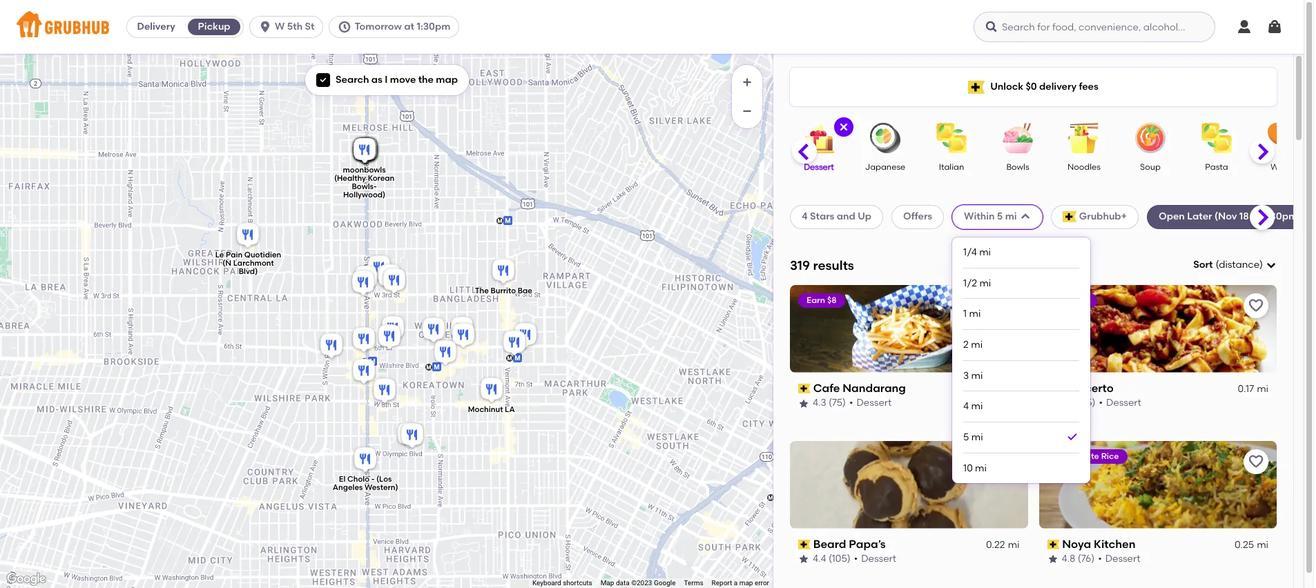 Task type: vqa. For each thing, say whether or not it's contained in the screenshot.
Earn associated with Cafe Nandarang
yes



Task type: locate. For each thing, give the bounding box(es) containing it.
(
[[1216, 259, 1219, 271]]

• right (75)
[[850, 397, 853, 409]]

earn left $8
[[807, 295, 825, 305]]

1 vertical spatial 5
[[964, 431, 969, 443]]

1 horizontal spatial save this restaurant image
[[1248, 454, 1265, 470]]

la
[[505, 406, 515, 415]]

2 save this restaurant image from the left
[[1248, 298, 1265, 314]]

0.22
[[986, 539, 1006, 551]]

star icon image for cafe
[[799, 398, 810, 409]]

save this restaurant button
[[995, 293, 1020, 318], [1244, 293, 1269, 318], [995, 449, 1020, 474], [1244, 449, 1269, 474]]

mi right 0.25
[[1257, 539, 1269, 551]]

pasta image
[[1193, 123, 1241, 153]]

sort ( distance )
[[1194, 259, 1263, 271]]

save this restaurant image right 1 mi
[[999, 298, 1016, 314]]

1 vertical spatial grubhub plus flag logo image
[[1063, 212, 1077, 223]]

0.17
[[1238, 383, 1255, 395]]

search as i move the map
[[336, 74, 458, 86]]

open
[[1159, 211, 1185, 223]]

map right the
[[436, 74, 458, 86]]

4 stars and up
[[802, 211, 872, 223]]

save this restaurant image down )
[[1248, 298, 1265, 314]]

el cholo - (los angeles western) image
[[352, 446, 379, 476]]

• dessert down kitchen
[[1098, 553, 1141, 565]]

1/4
[[964, 246, 977, 258]]

5 right within
[[997, 211, 1003, 223]]

• dessert for papa's
[[854, 553, 897, 565]]

subscription pass image left "beard"
[[799, 540, 811, 550]]

4 down 3
[[964, 400, 969, 412]]

save this restaurant image
[[999, 454, 1016, 470], [1248, 454, 1265, 470]]

1 vertical spatial at
[[1252, 211, 1262, 223]]

cholo
[[347, 475, 370, 484]]

cafe
[[814, 382, 840, 395]]

mi for 2 mi
[[971, 339, 983, 350]]

• dessert down nandarang
[[850, 397, 892, 409]]

le
[[215, 251, 224, 260]]

4 mi
[[964, 400, 983, 412]]

report a map error
[[712, 580, 770, 587]]

• dessert
[[850, 397, 892, 409], [854, 553, 897, 565], [1098, 553, 1141, 565]]

subscription pass image left noya in the bottom of the page
[[1048, 540, 1060, 550]]

None field
[[1194, 258, 1277, 272]]

delivery button
[[127, 16, 185, 38]]

0 horizontal spatial save this restaurant image
[[999, 298, 1016, 314]]

2 save this restaurant image from the left
[[1248, 454, 1265, 470]]

mi right 10
[[975, 462, 987, 474]]

5 mi
[[964, 431, 983, 443]]

mi for 4 mi
[[972, 400, 983, 412]]

star icon image left 4.4
[[799, 554, 810, 565]]

noya kitchen image
[[381, 267, 408, 297]]

• right (76)
[[1098, 553, 1102, 565]]

beard papa's logo image
[[790, 441, 1028, 529]]

mi right 3
[[972, 370, 983, 381]]

0 horizontal spatial 5
[[964, 431, 969, 443]]

mi right 0.12
[[1008, 383, 1020, 395]]

soup image
[[1127, 123, 1175, 153]]

1
[[964, 308, 967, 320]]

the burrito bae
[[475, 287, 532, 295]]

• for noya kitchen
[[1098, 553, 1102, 565]]

cafe nandarang logo image
[[790, 285, 1028, 373]]

grubhub plus flag logo image left "unlock"
[[969, 80, 985, 94]]

within 5 mi
[[964, 211, 1017, 223]]

1 horizontal spatial earn
[[1056, 295, 1075, 305]]

grubhub plus flag logo image
[[969, 80, 985, 94], [1063, 212, 1077, 223]]

italian image
[[928, 123, 976, 153]]

fat tomato pizza image
[[350, 269, 377, 299]]

dessert for cafe nandarang
[[857, 397, 892, 409]]

bowls
[[1007, 162, 1030, 172]]

delivery
[[137, 21, 175, 32]]

svg image
[[1236, 19, 1253, 35], [1267, 19, 1283, 35], [985, 20, 999, 34], [319, 76, 327, 84], [839, 122, 850, 133], [1020, 212, 1031, 223]]

wings
[[1271, 162, 1296, 172]]

quotidien
[[244, 251, 281, 260]]

2 horizontal spatial svg image
[[1266, 260, 1277, 271]]

319
[[790, 257, 810, 273]]

mi for 0.17 mi
[[1257, 383, 1269, 395]]

4 inside list box
[[964, 400, 969, 412]]

subscription pass image left concerto
[[1048, 384, 1060, 394]]

mi right 2
[[971, 339, 983, 350]]

18
[[1240, 211, 1249, 223]]

svg image left tomorrow
[[338, 20, 352, 34]]

blvd)
[[239, 268, 258, 277]]

0 horizontal spatial 4
[[802, 211, 808, 223]]

concerto
[[1063, 382, 1114, 395]]

subscription pass image left cafe
[[799, 384, 811, 394]]

save this restaurant image for concerto
[[1248, 298, 1265, 314]]

mochinut la
[[468, 406, 515, 415]]

-
[[371, 475, 375, 484]]

(76)
[[1078, 553, 1095, 565]]

subscription pass image for cafe nandarang
[[799, 384, 811, 394]]

le pain quotidien (n larchmont blvd) image
[[234, 221, 262, 251]]

mi down 3 mi at the right of the page
[[972, 400, 983, 412]]

1 vertical spatial map
[[740, 580, 753, 587]]

dessert down papa's
[[862, 553, 897, 565]]

dessert down dessert image at the right top of page
[[804, 162, 834, 172]]

• for beard papa's
[[854, 553, 858, 565]]

star icon image left 4.8
[[1048, 554, 1059, 565]]

grubhub plus flag logo image left grubhub+
[[1063, 212, 1077, 223]]

error
[[755, 580, 770, 587]]

sort
[[1194, 259, 1213, 271]]

subscription pass image
[[799, 384, 811, 394], [1048, 384, 1060, 394], [799, 540, 811, 550], [1048, 540, 1060, 550]]

• dessert down papa's
[[854, 553, 897, 565]]

at right 18
[[1252, 211, 1262, 223]]

1 horizontal spatial save this restaurant image
[[1248, 298, 1265, 314]]

shortcuts
[[563, 580, 592, 587]]

mi right "1/2"
[[980, 277, 991, 289]]

dessert down nandarang
[[857, 397, 892, 409]]

map region
[[0, 0, 788, 589]]

cafe nandarang image
[[379, 314, 407, 345]]

svg image inside w 5th st 'button'
[[258, 20, 272, 34]]

1 vertical spatial 4
[[964, 400, 969, 412]]

sweet rose creamery image
[[351, 136, 379, 166]]

minus icon image
[[741, 104, 754, 118]]

up
[[858, 211, 872, 223]]

2 earn from the left
[[1056, 295, 1075, 305]]

4 left stars
[[802, 211, 808, 223]]

1 save this restaurant image from the left
[[999, 298, 1016, 314]]

svg image inside 'tomorrow at 1:30pm' button
[[338, 20, 352, 34]]

1 horizontal spatial svg image
[[338, 20, 352, 34]]

mi for 0.25 mi
[[1257, 539, 1269, 551]]

open later (nov 18 at 1:30pm)
[[1159, 211, 1302, 223]]

svg image left the w
[[258, 20, 272, 34]]

mi right the 1
[[970, 308, 981, 320]]

main navigation navigation
[[0, 0, 1304, 54]]

1 horizontal spatial 5
[[997, 211, 1003, 223]]

10
[[964, 462, 973, 474]]

map right a
[[740, 580, 753, 587]]

tomorrow at 1:30pm
[[355, 21, 451, 32]]

map
[[436, 74, 458, 86], [740, 580, 753, 587]]

none field containing sort
[[1194, 258, 1277, 272]]

ben's fast food image
[[352, 136, 380, 166]]

soup
[[1141, 162, 1161, 172]]

noya
[[1063, 538, 1091, 551]]

5 up 10
[[964, 431, 969, 443]]

mi up 10 mi
[[972, 431, 983, 443]]

dessert down kitchen
[[1106, 553, 1141, 565]]

earn $8
[[807, 295, 837, 305]]

mi right within
[[1006, 211, 1017, 223]]

mi inside option
[[972, 431, 983, 443]]

plus icon image
[[741, 75, 754, 89]]

0 vertical spatial at
[[404, 21, 415, 32]]

svg image
[[258, 20, 272, 34], [338, 20, 352, 34], [1266, 260, 1277, 271]]

burrito
[[491, 287, 516, 295]]

save this restaurant image
[[999, 298, 1016, 314], [1248, 298, 1265, 314]]

slurpin' ramen bar image
[[371, 376, 399, 407]]

1 horizontal spatial map
[[740, 580, 753, 587]]

data
[[616, 580, 630, 587]]

earn for cafe nandarang
[[807, 295, 825, 305]]

2 mi
[[964, 339, 983, 350]]

(n
[[223, 259, 231, 268]]

el
[[339, 475, 346, 484]]

mi right 0.17
[[1257, 383, 1269, 395]]

mumu bakery & cake image
[[399, 421, 426, 452]]

(45)
[[1078, 397, 1096, 409]]

svg image for w 5th st
[[258, 20, 272, 34]]

0 horizontal spatial map
[[436, 74, 458, 86]]

subscription pass image for noya kitchen
[[1048, 540, 1060, 550]]

0.17 mi
[[1238, 383, 1269, 395]]

1 horizontal spatial grubhub plus flag logo image
[[1063, 212, 1077, 223]]

mi
[[1006, 211, 1017, 223], [980, 246, 991, 258], [980, 277, 991, 289], [970, 308, 981, 320], [971, 339, 983, 350], [972, 370, 983, 381], [1008, 383, 1020, 395], [1257, 383, 1269, 395], [972, 400, 983, 412], [972, 431, 983, 443], [975, 462, 987, 474], [1008, 539, 1020, 551], [1257, 539, 1269, 551]]

hollywood)
[[343, 191, 386, 200]]

star icon image
[[799, 398, 810, 409], [799, 554, 810, 565], [1048, 554, 1059, 565]]

at left 1:30pm
[[404, 21, 415, 32]]

offers
[[904, 211, 933, 223]]

1 horizontal spatial at
[[1252, 211, 1262, 223]]

star icon image for beard
[[799, 554, 810, 565]]

dessert
[[804, 162, 834, 172], [857, 397, 892, 409], [1107, 397, 1142, 409], [862, 553, 897, 565], [1106, 553, 1141, 565]]

(105)
[[829, 553, 851, 565]]

svg image right )
[[1266, 260, 1277, 271]]

terms link
[[684, 580, 704, 587]]

earn left $10
[[1056, 295, 1075, 305]]

1 earn from the left
[[807, 295, 825, 305]]

0 vertical spatial 4
[[802, 211, 808, 223]]

earn for concerto
[[1056, 295, 1075, 305]]

mi for 1/4 mi
[[980, 246, 991, 258]]

yogurtland image
[[501, 329, 528, 359]]

stars
[[810, 211, 835, 223]]

$10
[[1076, 295, 1089, 305]]

noodles
[[1068, 162, 1101, 172]]

5 inside 5 mi option
[[964, 431, 969, 443]]

0 horizontal spatial save this restaurant image
[[999, 454, 1016, 470]]

check icon image
[[1066, 430, 1080, 444]]

list box
[[964, 237, 1080, 483]]

0 vertical spatial grubhub plus flag logo image
[[969, 80, 985, 94]]

• dessert for nandarang
[[850, 397, 892, 409]]

w
[[275, 21, 285, 32]]

1 horizontal spatial 4
[[964, 400, 969, 412]]

lulubowls (hawaiian-inspired bowls- hollywood) image
[[352, 136, 380, 166]]

• down beard papa's
[[854, 553, 858, 565]]

svg image for tomorrow at 1:30pm
[[338, 20, 352, 34]]

mochinut la image
[[478, 376, 506, 406]]

0 horizontal spatial svg image
[[258, 20, 272, 34]]

mi right "1/4"
[[980, 246, 991, 258]]

dessert for beard papa's
[[862, 553, 897, 565]]

japanese image
[[861, 123, 910, 153]]

5
[[997, 211, 1003, 223], [964, 431, 969, 443]]

save this restaurant button for noya kitchen
[[1244, 449, 1269, 474]]

mi right 0.22
[[1008, 539, 1020, 551]]

0 horizontal spatial at
[[404, 21, 415, 32]]

star icon image left 4.3
[[799, 398, 810, 409]]

earn
[[807, 295, 825, 305], [1056, 295, 1075, 305]]

keyboard shortcuts
[[533, 580, 592, 587]]

0 horizontal spatial grubhub plus flag logo image
[[969, 80, 985, 94]]

mochinut
[[468, 406, 503, 415]]

0 horizontal spatial earn
[[807, 295, 825, 305]]



Task type: describe. For each thing, give the bounding box(es) containing it.
boba time image
[[450, 321, 477, 352]]

namsan image
[[420, 316, 448, 346]]

list box containing 1/4 mi
[[964, 237, 1080, 483]]

report
[[712, 580, 732, 587]]

the burrito bae image
[[490, 257, 517, 287]]

1 save this restaurant image from the left
[[999, 454, 1016, 470]]

mi for 0.22 mi
[[1008, 539, 1020, 551]]

a
[[734, 580, 738, 587]]

concerto image
[[376, 323, 403, 353]]

• for cafe nandarang
[[850, 397, 853, 409]]

mi for 5 mi
[[972, 431, 983, 443]]

bae
[[518, 287, 532, 295]]

(nov
[[1215, 211, 1237, 223]]

grubhub+
[[1080, 211, 1127, 223]]

w 5th st
[[275, 21, 315, 32]]

le pain quotidien (n larchmont blvd)
[[215, 251, 281, 277]]

desserts now image
[[352, 136, 380, 166]]

• right (45)
[[1099, 397, 1103, 409]]

4 for 4 stars and up
[[802, 211, 808, 223]]

bowls image
[[994, 123, 1042, 153]]

beard
[[814, 538, 847, 551]]

4.3 (75)
[[813, 397, 846, 409]]

boba story image
[[350, 357, 378, 388]]

distance
[[1219, 259, 1260, 271]]

pain
[[226, 251, 243, 260]]

Search for food, convenience, alcohol... search field
[[974, 12, 1216, 42]]

tomorrow at 1:30pm button
[[329, 16, 465, 38]]

delivery
[[1040, 81, 1077, 92]]

subscription pass image for beard papa's
[[799, 540, 811, 550]]

western)
[[365, 483, 398, 492]]

noya kitchen logo image
[[1039, 441, 1277, 529]]

4.4
[[813, 553, 827, 565]]

1/4 mi
[[964, 246, 991, 258]]

mi for 1/2 mi
[[980, 277, 991, 289]]

)
[[1260, 259, 1263, 271]]

bowls-
[[352, 183, 377, 191]]

1:30pm)
[[1264, 211, 1302, 223]]

save this restaurant image inside button
[[1248, 454, 1265, 470]]

st
[[305, 21, 315, 32]]

mi for 0.12 mi
[[1008, 383, 1020, 395]]

dessert image
[[795, 123, 843, 153]]

angeles
[[333, 483, 363, 492]]

concerto logo image
[[1039, 285, 1277, 373]]

mi for 1 mi
[[970, 308, 981, 320]]

1 mi
[[964, 308, 981, 320]]

0.25 mi
[[1235, 539, 1269, 551]]

4.8 (76)
[[1062, 553, 1095, 565]]

(75)
[[829, 397, 846, 409]]

free white rice
[[1056, 452, 1119, 461]]

4 for 4 mi
[[964, 400, 969, 412]]

beard papa's image
[[350, 325, 378, 356]]

dream pops image
[[351, 136, 379, 166]]

save this restaurant button for cafe nandarang
[[995, 293, 1020, 318]]

search
[[336, 74, 369, 86]]

toe bang cafe image
[[448, 315, 476, 345]]

5 mi option
[[964, 422, 1080, 453]]

japanese
[[865, 162, 906, 172]]

as
[[371, 74, 383, 86]]

later
[[1188, 211, 1213, 223]]

beard papa's
[[814, 538, 886, 551]]

larchmont
[[233, 259, 274, 268]]

w 5th st button
[[249, 16, 329, 38]]

wings image
[[1259, 123, 1308, 153]]

fatamorgana gelato image
[[351, 136, 379, 166]]

google
[[654, 580, 676, 587]]

1:30pm
[[417, 21, 451, 32]]

pickup
[[198, 21, 230, 32]]

1/2
[[964, 277, 977, 289]]

wasabi japanese noodle house image
[[432, 338, 459, 369]]

moonbowls (healthy korean bowls-hollywood) image
[[351, 136, 379, 166]]

free
[[1056, 452, 1074, 461]]

rethink ice cream (lactose-free/tummy-friendly) image
[[352, 136, 380, 166]]

house of birria image
[[352, 136, 380, 166]]

tomorrow
[[355, 21, 402, 32]]

google image
[[3, 571, 49, 589]]

nandarang
[[843, 382, 906, 395]]

the dolly llama image
[[352, 264, 380, 294]]

bevvy image
[[351, 136, 379, 166]]

©2023
[[631, 580, 652, 587]]

(healthy
[[334, 174, 366, 183]]

dessert for noya kitchen
[[1106, 553, 1141, 565]]

grubhub plus flag logo image for unlock $0 delivery fees
[[969, 80, 985, 94]]

the
[[418, 74, 434, 86]]

report a map error link
[[712, 580, 770, 587]]

save this restaurant button for concerto
[[1244, 293, 1269, 318]]

4.3
[[813, 397, 827, 409]]

rice
[[1102, 452, 1119, 461]]

dessert right (45)
[[1107, 397, 1142, 409]]

the
[[475, 287, 489, 295]]

3 mi
[[964, 370, 983, 381]]

(los
[[376, 475, 392, 484]]

cafe nandarang
[[814, 382, 906, 395]]

2
[[964, 339, 969, 350]]

i
[[385, 74, 388, 86]]

crafted donuts image
[[318, 332, 345, 362]]

brady's bakery image
[[352, 136, 380, 166]]

0.22 mi
[[986, 539, 1020, 551]]

0 vertical spatial 5
[[997, 211, 1003, 223]]

3
[[964, 370, 969, 381]]

subscription pass image for concerto
[[1048, 384, 1060, 394]]

• dessert for kitchen
[[1098, 553, 1141, 565]]

10 mi
[[964, 462, 987, 474]]

mi for 10 mi
[[975, 462, 987, 474]]

grubhub plus flag logo image for grubhub+
[[1063, 212, 1077, 223]]

319 results
[[790, 257, 854, 273]]

nancy silverton's - nancy fancy gelato image
[[352, 136, 380, 166]]

results
[[813, 257, 854, 273]]

and
[[837, 211, 856, 223]]

5th
[[287, 21, 303, 32]]

noodles image
[[1060, 123, 1109, 153]]

el cholo - (los angeles western)
[[333, 475, 398, 492]]

fees
[[1079, 81, 1099, 92]]

$8
[[827, 295, 837, 305]]

cafe mak image
[[512, 321, 539, 352]]

4.4 (105)
[[813, 553, 851, 565]]

at inside button
[[404, 21, 415, 32]]

7-star liquor & market image
[[376, 262, 403, 293]]

anju house image
[[365, 254, 393, 284]]

amandine patisserie cafe image
[[395, 421, 423, 451]]

papa's
[[849, 538, 886, 551]]

star icon image for noya
[[1048, 554, 1059, 565]]

dr. shica's bakery image
[[352, 136, 379, 166]]

moonbowls
[[343, 166, 386, 175]]

$0
[[1026, 81, 1037, 92]]

save this restaurant image for cafe nandarang
[[999, 298, 1016, 314]]

pickup button
[[185, 16, 243, 38]]

0 vertical spatial map
[[436, 74, 458, 86]]

kitchen
[[1094, 538, 1136, 551]]

mi for 3 mi
[[972, 370, 983, 381]]

0.25
[[1235, 539, 1255, 551]]



